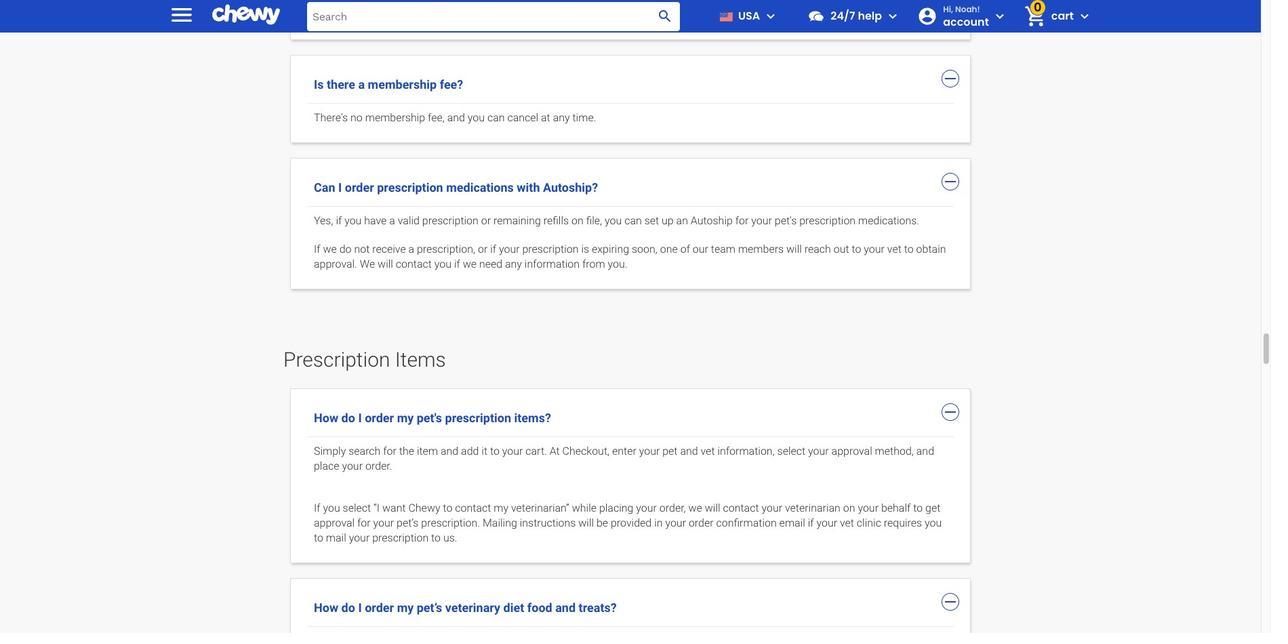 Task type: describe. For each thing, give the bounding box(es) containing it.
for inside can i order prescription medications with autoship? element
[[736, 214, 749, 227]]

your up need
[[499, 243, 520, 256]]

to right out
[[852, 243, 862, 256]]

and right food
[[556, 601, 576, 615]]

in
[[655, 517, 663, 530]]

my for veterinary
[[397, 601, 414, 615]]

set
[[645, 214, 659, 227]]

team
[[711, 243, 736, 256]]

items
[[395, 348, 446, 372]]

vet inside simply search for the item and add it to your cart. at checkout, enter your pet and vet information, select your approval method, and place your order.
[[701, 445, 715, 458]]

not
[[354, 243, 370, 256]]

orders.
[[769, 8, 802, 21]]

if you have a valid prescription or remaining refills on file, you can set up an
[[336, 214, 688, 227]]

your up email in the bottom right of the page
[[762, 502, 783, 515]]

if inside if you select "i want chewy to contact my veterinarian" while placing your order, we will contact your veterinarian on your behalf to get approval for your pet's prescription. mailing instructions will be provided in your order confirmation email if your vet clinic requires you to mail your prescription to us.
[[808, 517, 814, 530]]

you down prescription,
[[435, 258, 452, 270]]

, for ,
[[331, 214, 333, 227]]

simply search for the item and add it to your cart. at checkout, enter your pet and vet information, select your approval method, and place your order.
[[314, 445, 935, 473]]

usa
[[739, 8, 761, 24]]

yes
[[314, 214, 331, 227]]

provided
[[611, 517, 652, 530]]

us.
[[444, 532, 458, 544]]

do inside can i order prescription medications with autoship? element
[[340, 243, 352, 256]]

prescription.
[[421, 517, 480, 530]]

how do i order my pet's prescription items?
[[314, 411, 551, 425]]

items?
[[515, 411, 551, 425]]

your inside , one of our team members will reach out to your vet to obtain approval.
[[864, 243, 885, 256]]

for left all
[[664, 8, 678, 21]]

, for , one of our team members will reach out to your vet to obtain approval.
[[656, 243, 658, 256]]

we will contact you if
[[360, 258, 460, 270]]

for inside simply search for the item and add it to your cart. at checkout, enter your pet and vet information, select your approval method, and place your order.
[[383, 445, 397, 458]]

prescription items
[[284, 348, 446, 372]]

2 horizontal spatial contact
[[723, 502, 759, 515]]

there's no membership fee, and you can cancel at any time.
[[314, 111, 597, 124]]

will down while
[[579, 517, 594, 530]]

autoship?
[[543, 180, 598, 195]]

if up need
[[491, 243, 497, 256]]

submit search image
[[657, 8, 674, 24]]

time.
[[573, 111, 597, 124]]

how do i order my pet's veterinary diet food and treats?
[[314, 601, 617, 615]]

your left pet
[[639, 445, 660, 458]]

prescription up if we do not receive a prescription, or if your prescription
[[422, 214, 479, 227]]

there
[[327, 77, 355, 91]]

can i order prescription medications with autoship?
[[314, 180, 598, 195]]

you left 'have'
[[345, 214, 362, 227]]

my for prescription
[[397, 411, 414, 425]]

all
[[680, 8, 691, 21]]

1 vertical spatial can
[[625, 214, 642, 227]]

up
[[662, 214, 674, 227]]

how for how do i order my pet's prescription items?
[[314, 411, 339, 425]]

add
[[461, 445, 479, 458]]

is
[[582, 243, 590, 256]]

while
[[572, 502, 597, 515]]

2 vertical spatial a
[[409, 243, 415, 256]]

obtain
[[917, 243, 947, 256]]

cart
[[1052, 8, 1074, 24]]

help
[[858, 8, 883, 24]]

hi,
[[944, 3, 954, 15]]

5%
[[567, 8, 581, 21]]

to left the mail
[[314, 532, 324, 544]]

veterinarian
[[785, 502, 841, 515]]

there's
[[314, 111, 348, 124]]

to inside simply search for the item and add it to your cart. at checkout, enter your pet and vet information, select your approval method, and place your order.
[[490, 445, 500, 458]]

for inside if you select "i want chewy to contact my veterinarian" while placing your order, we will contact your veterinarian on your behalf to get approval for your pet's prescription. mailing instructions will be provided in your order confirmation email if your vet clinic requires you to mail your prescription to us.
[[357, 517, 371, 530]]

email
[[780, 517, 806, 530]]

have
[[364, 214, 387, 227]]

my inside if you select "i want chewy to contact my veterinarian" while placing your order, we will contact your veterinarian on your behalf to get approval for your pet's prescription. mailing instructions will be provided in your order confirmation email if your vet clinic requires you to mail your prescription to us.
[[494, 502, 509, 515]]

usa button
[[714, 0, 780, 33]]

is
[[314, 77, 324, 91]]

to left get
[[914, 502, 923, 515]]

food
[[528, 601, 553, 615]]

first
[[363, 8, 382, 21]]

your up clinic
[[858, 502, 879, 515]]

search
[[349, 445, 381, 458]]

we inside if you select "i want chewy to contact my veterinarian" while placing your order, we will contact your veterinarian on your behalf to get approval for your pet's prescription. mailing instructions will be provided in your order confirmation email if your vet clinic requires you to mail your prescription to us.
[[689, 502, 703, 515]]

diet
[[504, 601, 525, 615]]

clinic
[[857, 517, 882, 530]]

remaining
[[494, 214, 541, 227]]

future
[[694, 8, 722, 21]]

save
[[501, 8, 523, 21]]

noah!
[[956, 3, 981, 15]]

"i
[[374, 502, 380, 515]]

you down get
[[925, 517, 942, 530]]

method,
[[875, 445, 914, 458]]

hi, noah! account
[[944, 3, 990, 30]]

no
[[351, 111, 363, 124]]

approval inside simply search for the item and add it to your cart. at checkout, enter your pet and vet information, select your approval method, and place your order.
[[832, 445, 873, 458]]

pet's inside if you select "i want chewy to contact my veterinarian" while placing your order, we will contact your veterinarian on your behalf to get approval for your pet's prescription. mailing instructions will be provided in your order confirmation email if your vet clinic requires you to mail your prescription to us.
[[397, 517, 419, 530]]

1 vertical spatial pet's
[[417, 601, 442, 615]]

if right yes
[[336, 214, 342, 227]]

after
[[314, 8, 337, 21]]

chewy
[[409, 502, 441, 515]]

enter
[[613, 445, 637, 458]]

prescription up valid
[[377, 180, 443, 195]]

1 horizontal spatial any
[[553, 111, 570, 124]]

need
[[480, 258, 503, 270]]

will inside , one of our team members will reach out to your vet to obtain approval.
[[787, 243, 802, 256]]

confirmation
[[717, 517, 777, 530]]

vet inside , one of our team members will reach out to your vet to obtain approval.
[[888, 243, 902, 256]]

1 vertical spatial a
[[390, 214, 395, 227]]

select inside if you select "i want chewy to contact my veterinarian" while placing your order, we will contact your veterinarian on your behalf to get approval for your pet's prescription. mailing instructions will be provided in your order confirmation email if your vet clinic requires you to mail your prescription to us.
[[343, 502, 371, 515]]

if for if you select "i want chewy to contact my veterinarian" while placing your order, we will contact your veterinarian on your behalf to get approval for your pet's prescription. mailing instructions will be provided in your order confirmation email if your vet clinic requires you to mail your prescription to us.
[[314, 502, 321, 515]]

the
[[399, 445, 414, 458]]

you up the mail
[[323, 502, 340, 515]]

autoship up "our" in the top right of the page
[[691, 214, 733, 227]]

place
[[314, 460, 340, 473]]

cart menu image
[[1077, 8, 1093, 24]]

expiring
[[592, 243, 630, 256]]

to left us.
[[431, 532, 441, 544]]

your left first
[[340, 8, 361, 21]]

account
[[944, 14, 990, 30]]

how do i order my pet's prescription items? element
[[307, 437, 954, 553]]

0 vertical spatial select
[[598, 8, 626, 21]]

order,
[[660, 502, 686, 515]]

help menu image
[[885, 8, 902, 24]]

chewy home image
[[212, 0, 280, 30]]

extra
[[541, 8, 564, 21]]

discount,
[[429, 8, 472, 21]]



Task type: locate. For each thing, give the bounding box(es) containing it.
membership up fee,
[[368, 77, 437, 91]]

1 vertical spatial select
[[778, 445, 806, 458]]

1 vertical spatial i
[[358, 411, 362, 425]]

select left "i
[[343, 502, 371, 515]]

and right pet
[[681, 445, 698, 458]]

1 horizontal spatial vet
[[840, 517, 855, 530]]

checkout,
[[563, 445, 610, 458]]

0 vertical spatial how
[[314, 411, 339, 425]]

if down veterinarian
[[808, 517, 814, 530]]

an
[[526, 8, 538, 21], [677, 214, 688, 227]]

vet right pet
[[701, 445, 715, 458]]

you right file,
[[605, 214, 622, 227]]

will up confirmation
[[705, 502, 721, 515]]

if up approval.
[[314, 243, 321, 256]]

and right fee,
[[447, 111, 465, 124]]

you right fee,
[[468, 111, 485, 124]]

approval inside if you select "i want chewy to contact my veterinarian" while placing your order, we will contact your veterinarian on your behalf to get approval for your pet's prescription. mailing instructions will be provided in your order confirmation email if your vet clinic requires you to mail your prescription to us.
[[314, 517, 355, 530]]

1 horizontal spatial ,
[[656, 243, 658, 256]]

approval.
[[314, 258, 357, 270]]

after your first autoship discount, you'll save an extra 5% on select brands for all future autoship orders.
[[314, 8, 802, 21]]

pet's down want
[[397, 517, 419, 530]]

if inside can i order prescription medications with autoship? element
[[314, 243, 321, 256]]

autoship right first
[[384, 8, 426, 21]]

contact inside can i order prescription medications with autoship? element
[[396, 258, 432, 270]]

membership down is there a membership fee?
[[365, 111, 425, 124]]

we
[[360, 258, 375, 270]]

, left one
[[656, 243, 658, 256]]

a right there
[[358, 77, 365, 91]]

your down "i
[[373, 517, 394, 530]]

we left need
[[463, 258, 477, 270]]

0 vertical spatial vet
[[888, 243, 902, 256]]

item
[[417, 445, 438, 458]]

refills
[[544, 214, 569, 227]]

1 horizontal spatial approval
[[832, 445, 873, 458]]

0 vertical spatial do
[[340, 243, 352, 256]]

an right up
[[677, 214, 688, 227]]

1 vertical spatial my
[[494, 502, 509, 515]]

i for how do i order my pet's prescription items?
[[358, 411, 362, 425]]

24/7 help link
[[803, 0, 883, 33]]

is there a membership fee?
[[314, 77, 464, 91]]

0 horizontal spatial vet
[[701, 445, 715, 458]]

0 vertical spatial if
[[314, 243, 321, 256]]

, inside , one of our team members will reach out to your vet to obtain approval.
[[656, 243, 658, 256]]

veterinary
[[445, 601, 501, 615]]

0 horizontal spatial any
[[505, 258, 522, 270]]

can left set
[[625, 214, 642, 227]]

on left file,
[[572, 214, 584, 227]]

at
[[541, 111, 551, 124]]

,
[[331, 214, 333, 227], [656, 243, 658, 256]]

we right order,
[[689, 502, 703, 515]]

1 vertical spatial how
[[314, 601, 339, 615]]

fee?
[[440, 77, 464, 91]]

information
[[525, 258, 580, 270]]

pet's up 'members'
[[775, 214, 797, 227]]

your left cart.
[[503, 445, 523, 458]]

to right it
[[490, 445, 500, 458]]

prescription down want
[[373, 532, 429, 544]]

0 vertical spatial membership
[[368, 77, 437, 91]]

0 horizontal spatial approval
[[314, 517, 355, 530]]

contact
[[396, 258, 432, 270], [455, 502, 491, 515], [723, 502, 759, 515]]

, down can
[[331, 214, 333, 227]]

get
[[926, 502, 941, 515]]

0 vertical spatial we
[[323, 243, 337, 256]]

prescription up it
[[445, 411, 511, 425]]

2 vertical spatial vet
[[840, 517, 855, 530]]

0 vertical spatial pet's
[[775, 214, 797, 227]]

on
[[583, 8, 596, 21], [572, 214, 584, 227], [844, 502, 856, 515]]

treats?
[[579, 601, 617, 615]]

prescription
[[377, 180, 443, 195], [422, 214, 479, 227], [800, 214, 856, 227], [523, 243, 579, 256], [445, 411, 511, 425], [373, 532, 429, 544]]

reach
[[805, 243, 832, 256]]

2 how from the top
[[314, 601, 339, 615]]

how
[[314, 411, 339, 425], [314, 601, 339, 615]]

an right "save"
[[526, 8, 538, 21]]

your up in
[[636, 502, 657, 515]]

0 horizontal spatial pet's
[[417, 411, 442, 425]]

1 vertical spatial or
[[478, 243, 488, 256]]

my up mailing
[[494, 502, 509, 515]]

1 vertical spatial on
[[572, 214, 584, 227]]

0 vertical spatial pet's
[[397, 517, 419, 530]]

vet down medications.
[[888, 243, 902, 256]]

if you select "i want chewy to contact my veterinarian" while placing your order, we will contact your veterinarian on your behalf to get approval for your pet's prescription. mailing instructions will be provided in your order confirmation email if your vet clinic requires you to mail your prescription to us.
[[314, 502, 942, 544]]

behalf
[[882, 502, 911, 515]]

autoship
[[384, 8, 426, 21], [724, 8, 767, 21], [691, 214, 733, 227]]

1 vertical spatial membership
[[365, 111, 425, 124]]

2 if from the top
[[314, 502, 321, 515]]

can
[[488, 111, 505, 124], [625, 214, 642, 227]]

0 horizontal spatial we
[[323, 243, 337, 256]]

mail
[[326, 532, 346, 544]]

we up approval.
[[323, 243, 337, 256]]

you
[[468, 111, 485, 124], [345, 214, 362, 227], [605, 214, 622, 227], [435, 258, 452, 270], [323, 502, 340, 515], [925, 517, 942, 530]]

0 horizontal spatial select
[[343, 502, 371, 515]]

if for if we do not receive a prescription, or if your prescription
[[314, 243, 321, 256]]

on right veterinarian
[[844, 502, 856, 515]]

any
[[553, 111, 570, 124], [505, 258, 522, 270]]

for up the team
[[736, 214, 749, 227]]

you'll
[[475, 8, 499, 21]]

1 vertical spatial if
[[314, 502, 321, 515]]

1 horizontal spatial an
[[677, 214, 688, 227]]

can i order prescription medications with autoship? element
[[307, 206, 954, 279]]

at
[[550, 445, 560, 458]]

24/7
[[831, 8, 856, 24]]

or left remaining in the top left of the page
[[481, 214, 491, 227]]

for your pet's prescription medications.
[[736, 214, 920, 227]]

out
[[834, 243, 850, 256]]

how for how do i order my pet's veterinary diet food and treats?
[[314, 601, 339, 615]]

can left cancel
[[488, 111, 505, 124]]

2 vertical spatial we
[[689, 502, 703, 515]]

0 horizontal spatial ,
[[331, 214, 333, 227]]

2 vertical spatial my
[[397, 601, 414, 615]]

1 vertical spatial ,
[[656, 243, 658, 256]]

2 vertical spatial do
[[342, 601, 355, 615]]

vet left clinic
[[840, 517, 855, 530]]

on inside if you select "i want chewy to contact my veterinarian" while placing your order, we will contact your veterinarian on your behalf to get approval for your pet's prescription. mailing instructions will be provided in your order confirmation email if your vet clinic requires you to mail your prescription to us.
[[844, 502, 856, 515]]

2 horizontal spatial we
[[689, 502, 703, 515]]

placing
[[600, 502, 634, 515]]

my up "the"
[[397, 411, 414, 425]]

autoship right 'future'
[[724, 8, 767, 21]]

0 vertical spatial any
[[553, 111, 570, 124]]

0 horizontal spatial can
[[488, 111, 505, 124]]

0 horizontal spatial an
[[526, 8, 538, 21]]

1 vertical spatial pet's
[[417, 411, 442, 425]]

or up need
[[478, 243, 488, 256]]

contact up 'prescription.'
[[455, 502, 491, 515]]

valid
[[398, 214, 420, 227]]

file,
[[587, 214, 602, 227]]

prescription up the information
[[523, 243, 579, 256]]

chewy support image
[[808, 7, 826, 25]]

1 vertical spatial vet
[[701, 445, 715, 458]]

1 vertical spatial approval
[[314, 517, 355, 530]]

receive
[[373, 243, 406, 256]]

if down place
[[314, 502, 321, 515]]

0 vertical spatial or
[[481, 214, 491, 227]]

select left 'brands'
[[598, 8, 626, 21]]

1 vertical spatial any
[[505, 258, 522, 270]]

1 horizontal spatial pet's
[[775, 214, 797, 227]]

select inside simply search for the item and add it to your cart. at checkout, enter your pet and vet information, select your approval method, and place your order.
[[778, 445, 806, 458]]

menu image
[[763, 8, 780, 24]]

0 vertical spatial my
[[397, 411, 414, 425]]

a up we will contact you if
[[409, 243, 415, 256]]

prescription,
[[417, 243, 476, 256]]

do for how do i order my pet's veterinary diet food and treats?
[[342, 601, 355, 615]]

my
[[397, 411, 414, 425], [494, 502, 509, 515], [397, 601, 414, 615]]

1 horizontal spatial we
[[463, 258, 477, 270]]

0 vertical spatial i
[[338, 180, 342, 195]]

brands
[[629, 8, 662, 21]]

Product search field
[[307, 2, 681, 31]]

order inside if you select "i want chewy to contact my veterinarian" while placing your order, we will contact your veterinarian on your behalf to get approval for your pet's prescription. mailing instructions will be provided in your order confirmation email if your vet clinic requires you to mail your prescription to us.
[[689, 517, 714, 530]]

of
[[681, 243, 691, 256]]

medications
[[446, 180, 514, 195]]

your down order,
[[666, 517, 686, 530]]

2 horizontal spatial a
[[409, 243, 415, 256]]

0 horizontal spatial contact
[[396, 258, 432, 270]]

is expiring soon
[[582, 243, 656, 256]]

0 vertical spatial approval
[[832, 445, 873, 458]]

order.
[[366, 460, 392, 473]]

a left valid
[[390, 214, 395, 227]]

simply
[[314, 445, 346, 458]]

instructions
[[520, 517, 576, 530]]

1 vertical spatial do
[[342, 411, 355, 425]]

for down order. on the bottom left
[[357, 517, 371, 530]]

1 how from the top
[[314, 411, 339, 425]]

requires
[[884, 517, 923, 530]]

members
[[739, 243, 784, 256]]

prescription
[[284, 348, 390, 372]]

0 vertical spatial a
[[358, 77, 365, 91]]

Search text field
[[307, 2, 681, 31]]

vet inside if you select "i want chewy to contact my veterinarian" while placing your order, we will contact your veterinarian on your behalf to get approval for your pet's prescription. mailing instructions will be provided in your order confirmation email if your vet clinic requires you to mail your prescription to us.
[[840, 517, 855, 530]]

will down receive
[[378, 258, 393, 270]]

approval up the mail
[[314, 517, 355, 530]]

pet's left veterinary
[[417, 601, 442, 615]]

mailing
[[483, 517, 517, 530]]

soon
[[632, 243, 656, 256]]

your down medications.
[[864, 243, 885, 256]]

1 horizontal spatial select
[[598, 8, 626, 21]]

you.
[[608, 258, 628, 270]]

approval left method,
[[832, 445, 873, 458]]

a
[[358, 77, 365, 91], [390, 214, 395, 227], [409, 243, 415, 256]]

24/7 help
[[831, 8, 883, 24]]

1 vertical spatial an
[[677, 214, 688, 227]]

will left the reach
[[787, 243, 802, 256]]

be
[[597, 517, 609, 530]]

if down if we do not receive a prescription, or if your prescription
[[454, 258, 460, 270]]

will
[[787, 243, 802, 256], [378, 258, 393, 270], [705, 502, 721, 515], [579, 517, 594, 530]]

want
[[383, 502, 406, 515]]

0 vertical spatial an
[[526, 8, 538, 21]]

membership
[[368, 77, 437, 91], [365, 111, 425, 124]]

if inside if you select "i want chewy to contact my veterinarian" while placing your order, we will contact your veterinarian on your behalf to get approval for your pet's prescription. mailing instructions will be provided in your order confirmation email if your vet clinic requires you to mail your prescription to us.
[[314, 502, 321, 515]]

and right method,
[[917, 445, 935, 458]]

your down veterinarian
[[817, 517, 838, 530]]

, one of our team members will reach out to your vet to obtain approval.
[[314, 243, 947, 270]]

account menu image
[[992, 8, 1009, 24]]

1 if from the top
[[314, 243, 321, 256]]

any right need
[[505, 258, 522, 270]]

1 vertical spatial we
[[463, 258, 477, 270]]

cart.
[[526, 445, 547, 458]]

if
[[336, 214, 342, 227], [491, 243, 497, 256], [454, 258, 460, 270], [808, 517, 814, 530]]

on right 5%
[[583, 8, 596, 21]]

your down "search"
[[342, 460, 363, 473]]

cart link
[[1019, 0, 1074, 33]]

do for how do i order my pet's prescription items?
[[342, 411, 355, 425]]

pet's inside can i order prescription medications with autoship? element
[[775, 214, 797, 227]]

your right the mail
[[349, 532, 370, 544]]

contact up confirmation
[[723, 502, 759, 515]]

and left add
[[441, 445, 459, 458]]

to left the 'obtain' at the right of page
[[905, 243, 914, 256]]

for left "the"
[[383, 445, 397, 458]]

we
[[323, 243, 337, 256], [463, 258, 477, 270], [689, 502, 703, 515]]

2 vertical spatial select
[[343, 502, 371, 515]]

pet
[[663, 445, 678, 458]]

0 vertical spatial ,
[[331, 214, 333, 227]]

veterinarian"
[[511, 502, 570, 515]]

2 vertical spatial i
[[358, 601, 362, 615]]

pet's
[[775, 214, 797, 227], [417, 411, 442, 425]]

my left veterinary
[[397, 601, 414, 615]]

prescription inside if you select "i want chewy to contact my veterinarian" while placing your order, we will contact your veterinarian on your behalf to get approval for your pet's prescription. mailing instructions will be provided in your order confirmation email if your vet clinic requires you to mail your prescription to us.
[[373, 532, 429, 544]]

0 horizontal spatial a
[[358, 77, 365, 91]]

0 vertical spatial on
[[583, 8, 596, 21]]

items image
[[1024, 4, 1048, 28]]

to up 'prescription.'
[[443, 502, 453, 515]]

any right "at"
[[553, 111, 570, 124]]

1 horizontal spatial a
[[390, 214, 395, 227]]

prescription up the reach
[[800, 214, 856, 227]]

your up 'members'
[[752, 214, 773, 227]]

0 vertical spatial can
[[488, 111, 505, 124]]

1 horizontal spatial contact
[[455, 502, 491, 515]]

any inside can i order prescription medications with autoship? element
[[505, 258, 522, 270]]

contact down receive
[[396, 258, 432, 270]]

menu image
[[168, 1, 195, 28]]

2 horizontal spatial select
[[778, 445, 806, 458]]

2 horizontal spatial vet
[[888, 243, 902, 256]]

i for how do i order my pet's veterinary diet food and treats?
[[358, 601, 362, 615]]

select right information,
[[778, 445, 806, 458]]

pet's up item
[[417, 411, 442, 425]]

your up veterinarian
[[809, 445, 829, 458]]

2 vertical spatial on
[[844, 502, 856, 515]]

cancel
[[508, 111, 539, 124]]

1 horizontal spatial can
[[625, 214, 642, 227]]



Task type: vqa. For each thing, say whether or not it's contained in the screenshot.
top select
yes



